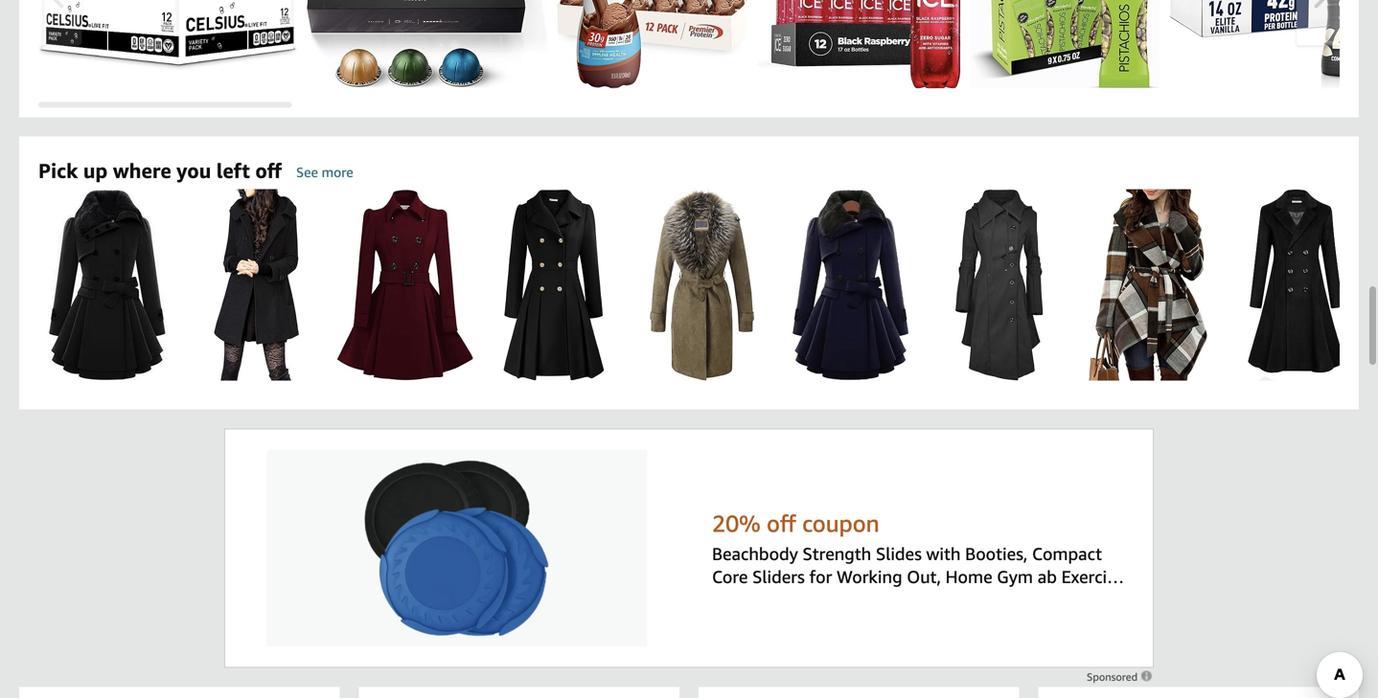 Task type: locate. For each thing, give the bounding box(es) containing it.
tiaford women's faux fur lapel double breasted wool trench coat classic mid-length belted a-line peacoat jacket image
[[792, 189, 910, 381]]

sponsored
[[1087, 671, 1141, 684]]

list
[[38, 0, 1378, 89], [38, 189, 1378, 381]]

0 vertical spatial list
[[38, 0, 1378, 89]]

celsius assorted flavors official variety pack, functional essential energy drinks, 12 fl oz (pack of 12) image
[[38, 0, 297, 70]]

pick
[[38, 159, 78, 183]]

where
[[113, 159, 171, 183]]

wonderful pistachios no shells, roasted & salted nuts, 0.75 ounce bags (pack of 9), protein snack, carb-friendly, gluten... image
[[971, 0, 1159, 89]]

nespresso capsules vertuoline, medium and dark roast coffee, variety pack, stormio, odacio, melozio, 30 count, brews... image
[[307, 0, 547, 89]]

carousel next slide image
[[1315, 0, 1327, 8]]

see more
[[296, 164, 353, 180]]

carousel previous slide image
[[51, 0, 64, 8]]

aptro women's winter wool dress coat notch lapel double breasted a line pea coat long trench coat image
[[1248, 189, 1345, 381]]

grace karin women's trench coat notch lapel double breasted thick a line pea coats jacket with pockets(s-2xl) image
[[503, 189, 604, 381]]

zeagoo women's fashion faux fur lapel double-breasted thick wool trench coat winter warm jacket s-2xl image
[[47, 189, 168, 381]]

bellivera women faux leather trench coat fleece-lined mid-length jacket with detachable fur collar image
[[650, 189, 754, 381]]

1 list from the top
[[38, 0, 1378, 89]]

you
[[177, 159, 211, 183]]

sponsored link
[[1087, 670, 1154, 684]]

foremode women swing double breasted wool pea coat with belt buckle spring mid-long long sleeve lapel dresses outwear image
[[336, 189, 474, 381]]

see more link
[[296, 164, 353, 180]]

core power fairlife elite 42g high protein milk shake bottle, ready to drink for workout recovery, kosher, liquid,... image
[[1169, 0, 1378, 89]]

1 vertical spatial list
[[38, 189, 1378, 381]]



Task type: vqa. For each thing, say whether or not it's contained in the screenshot.
second checkbox image from the bottom of the page
no



Task type: describe. For each thing, give the bounding box(es) containing it.
qzunique women's trench coat goth wool blend pea jacket victorian long fitted trenchcoat hood winter steam punk lapel... image
[[955, 189, 1043, 381]]

sparkling ice, black raspberry sparkling water, zero sugar flavored water, with vitamins and antioxidants, low calorie... image
[[757, 0, 961, 89]]

leave feedback on sponsored ad element
[[1087, 671, 1154, 684]]

premier protein shake 30g protein 1g sugar 24 vitamins minerals nutrients to support immune health for keto diet ,... image
[[557, 0, 748, 89]]

see
[[296, 164, 318, 180]]

more
[[322, 164, 353, 180]]

left
[[216, 159, 250, 183]]

chicwish women's turn down shawl collar earth tone check asymmetric hemline wool blend coat image
[[1088, 189, 1208, 381]]

2 list from the top
[[38, 189, 1378, 381]]

up
[[83, 159, 108, 183]]

pick up where you left off
[[38, 159, 282, 183]]

off
[[255, 159, 282, 183]]

tanming women's warm double breasted wool pea coat trench coat jacket with hood image
[[214, 189, 299, 381]]



